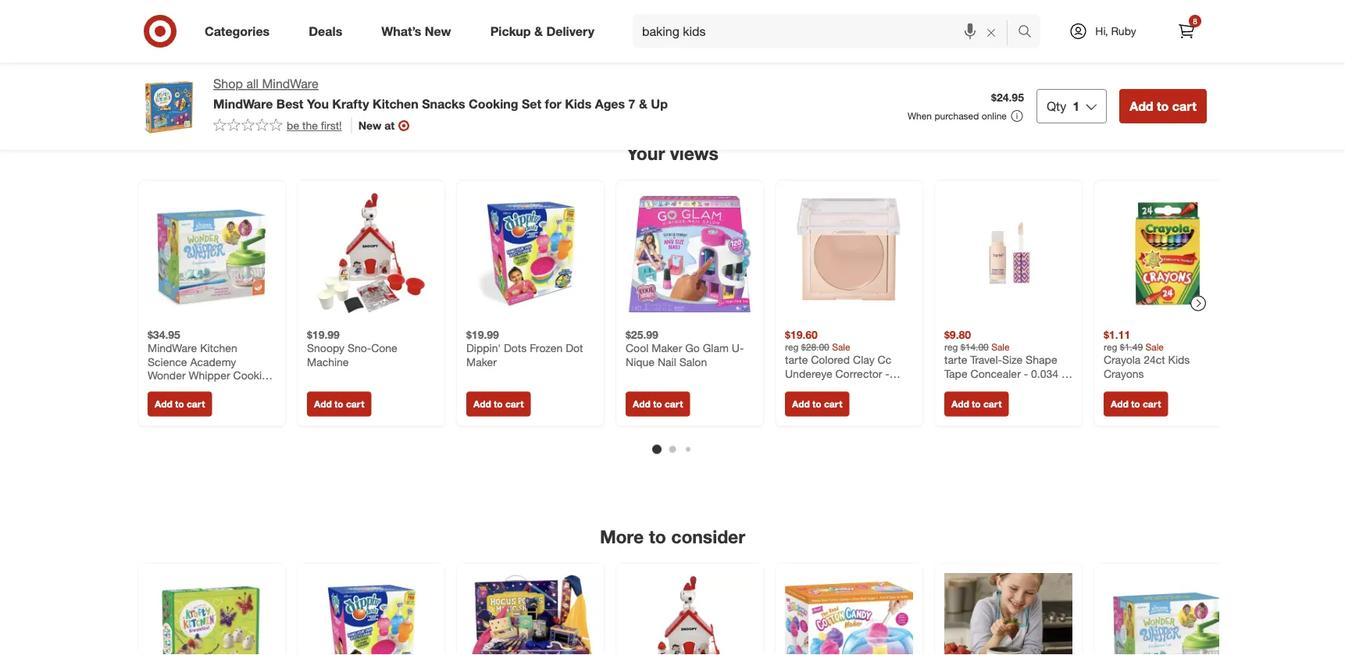 Task type: vqa. For each thing, say whether or not it's contained in the screenshot.
mode
no



Task type: locate. For each thing, give the bounding box(es) containing it.
0 horizontal spatial for
[[167, 382, 180, 396]]

cooking right "whipper"
[[233, 369, 274, 382]]

add to cart button down machine
[[307, 392, 371, 417]]

reg inside the '$1.11 reg $1.49 sale crayola 24ct kids crayons'
[[1104, 341, 1117, 353]]

0 horizontal spatial $19.99
[[307, 328, 340, 341]]

2 horizontal spatial sale
[[1146, 341, 1164, 353]]

for
[[545, 96, 561, 111], [167, 382, 180, 396]]

dot
[[566, 341, 583, 355]]

for down toys
[[545, 96, 561, 111]]

reg left $28.00
[[785, 341, 799, 353]]

& inside $34.95 mindware kitchen science academy wonder whipper cooking set for kids ages 6 & up
[[245, 382, 252, 396]]

$19.99 up machine
[[307, 328, 340, 341]]

1 pretend from the left
[[214, 65, 258, 80]]

musical
[[512, 65, 555, 80]]

0 horizontal spatial -
[[959, 380, 963, 394]]

add to cart for $1.11 reg $1.49 sale crayola 24ct kids crayons
[[1111, 398, 1161, 410]]

mindware best you krafty kitchen breakfast cooking set for kids ages 7 & up image
[[148, 574, 276, 655]]

0 vertical spatial cooking
[[469, 96, 518, 111]]

reg for $1.11
[[1104, 341, 1117, 353]]

$19.99 inside $19.99 dippin' dots frozen dot maker
[[466, 328, 499, 341]]

sale inside $19.60 reg $28.00 sale
[[832, 341, 850, 353]]

play
[[262, 65, 285, 80], [315, 65, 339, 80], [694, 65, 718, 80]]

new left at
[[358, 119, 381, 132]]

musical toys & instruments
[[512, 65, 664, 80]]

1 horizontal spatial new
[[425, 23, 451, 39]]

add to cart
[[1130, 98, 1197, 114], [155, 398, 205, 410], [314, 398, 364, 410], [473, 398, 524, 410], [633, 398, 683, 410], [792, 398, 842, 410], [951, 398, 1002, 410], [1111, 398, 1161, 410]]

add for $25.99 cool maker go glam u- nique nail salon
[[633, 398, 651, 410]]

1 horizontal spatial up
[[651, 96, 668, 111]]

2 sale from the left
[[991, 341, 1010, 353]]

- left 0.034
[[1024, 367, 1028, 380]]

add to cart button down 'nail'
[[626, 392, 690, 417]]

1 sale from the left
[[832, 341, 850, 353]]

$1.49
[[1120, 341, 1143, 353]]

cart down machine
[[346, 398, 364, 410]]

play right all
[[262, 65, 285, 80]]

up right 6
[[255, 382, 269, 396]]

glam
[[703, 341, 729, 355]]

1 play from the left
[[262, 65, 285, 80]]

1 horizontal spatial sale
[[991, 341, 1010, 353]]

reg left $1.49
[[1104, 341, 1117, 353]]

0 horizontal spatial set
[[148, 382, 164, 396]]

3 play from the left
[[694, 65, 718, 80]]

0 horizontal spatial play
[[262, 65, 285, 80]]

be
[[287, 119, 299, 132]]

for down science
[[167, 382, 180, 396]]

0 horizontal spatial mindware kitchen science academy wonder whipper cooking set for kids ages 6 & up image
[[148, 190, 276, 318]]

cart down "dots"
[[505, 398, 524, 410]]

sale for $1.11
[[1146, 341, 1164, 353]]

0 horizontal spatial cooking
[[233, 369, 274, 382]]

1 vertical spatial ages
[[208, 382, 233, 396]]

machine
[[307, 355, 349, 369]]

2 vertical spatial mindware
[[148, 341, 197, 355]]

first!
[[321, 119, 342, 132]]

$34.95 mindware kitchen science academy wonder whipper cooking set for kids ages 6 & up
[[148, 328, 274, 396]]

add to cart button down $28.00
[[785, 392, 849, 417]]

1 horizontal spatial mindware kitchen science academy wonder whipper cooking set for kids ages 6 & up image
[[1104, 574, 1232, 655]]

cart down "whipper"
[[187, 398, 205, 410]]

& right 7
[[639, 96, 647, 111]]

kitchen inside the shop all mindware mindware best you krafty kitchen snacks cooking set for kids ages 7 & up
[[373, 96, 418, 111]]

pickup & delivery link
[[477, 14, 614, 48]]

add to cart button down wonder
[[148, 392, 212, 417]]

and
[[920, 65, 941, 80]]

1 horizontal spatial play
[[315, 65, 339, 80]]

0 horizontal spatial maker
[[466, 355, 497, 369]]

6
[[236, 382, 242, 396]]

categories
[[663, 20, 753, 42]]

set inside $34.95 mindware kitchen science academy wonder whipper cooking set for kids ages 6 & up
[[148, 382, 164, 396]]

$14.00
[[961, 341, 989, 353]]

mindware kitchen science academy wonder whipper cooking set for kids ages 6 & up image
[[148, 190, 276, 318], [1104, 574, 1232, 655]]

crayola
[[1104, 353, 1141, 367]]

mindware up the best
[[262, 76, 319, 91]]

up inside the shop all mindware mindware best you krafty kitchen snacks cooking set for kids ages 7 & up
[[651, 96, 668, 111]]

0 horizontal spatial kids
[[183, 382, 205, 396]]

sale right $28.00
[[832, 341, 850, 353]]

$19.60 reg $28.00 sale
[[785, 328, 850, 353]]

krafty
[[332, 96, 369, 111]]

cra-z-art the real cotton candy maker image
[[785, 574, 913, 655]]

2 horizontal spatial kids
[[1168, 353, 1190, 367]]

cart for $9.80 reg $14.00 sale tarte travel-size shape tape concealer - 0.034 fl oz - ulta beauty
[[983, 398, 1002, 410]]

2 vertical spatial kids
[[183, 382, 205, 396]]

ages left 7
[[595, 96, 625, 111]]

2 play from the left
[[315, 65, 339, 80]]

cart down crayons
[[1143, 398, 1161, 410]]

0 vertical spatial snoopy sno-cone machine image
[[307, 190, 435, 318]]

2 reg from the left
[[944, 341, 958, 353]]

kitchen up "whipper"
[[200, 341, 237, 355]]

mindware down all
[[213, 96, 273, 111]]

1 horizontal spatial ages
[[595, 96, 625, 111]]

0 vertical spatial up
[[651, 96, 668, 111]]

0 horizontal spatial up
[[255, 382, 269, 396]]

more to consider
[[600, 526, 745, 548]]

frozen
[[530, 341, 563, 355]]

- right oz
[[959, 380, 963, 394]]

ages
[[595, 96, 625, 111], [208, 382, 233, 396]]

ruby
[[1111, 24, 1136, 38]]

more
[[600, 526, 644, 548]]

tarte travel-size shape tape concealer - 0.034 fl oz - ulta beauty image
[[944, 190, 1073, 318]]

1 reg from the left
[[785, 341, 799, 353]]

add to cart button down concealer
[[944, 392, 1009, 417]]

add
[[1130, 98, 1153, 114], [155, 398, 172, 410], [314, 398, 332, 410], [473, 398, 491, 410], [633, 398, 651, 410], [792, 398, 810, 410], [951, 398, 969, 410], [1111, 398, 1129, 410]]

0 vertical spatial set
[[522, 96, 541, 111]]

snoopy sno-cone machine image
[[307, 190, 435, 318], [626, 574, 754, 655]]

to for $34.95 mindware kitchen science academy wonder whipper cooking set for kids ages 6 & up
[[175, 398, 184, 410]]

0 horizontal spatial ages
[[208, 382, 233, 396]]

add to cart button for $9.80 reg $14.00 sale tarte travel-size shape tape concealer - 0.034 fl oz - ulta beauty
[[944, 392, 1009, 417]]

sale
[[832, 341, 850, 353], [991, 341, 1010, 353], [1146, 341, 1164, 353]]

add for $1.11 reg $1.49 sale crayola 24ct kids crayons
[[1111, 398, 1129, 410]]

3 reg from the left
[[1104, 341, 1117, 353]]

& right kitchens on the top left of the page
[[395, 65, 403, 80]]

your views
[[627, 143, 719, 165]]

1 vertical spatial snoopy sno-cone machine image
[[626, 574, 754, 655]]

reg left $14.00
[[944, 341, 958, 353]]

money
[[721, 65, 759, 80]]

What can we help you find? suggestions appear below search field
[[633, 14, 1022, 48]]

maker left go
[[652, 341, 682, 355]]

add to cart button down the dippin'
[[466, 392, 531, 417]]

kids
[[565, 96, 592, 111], [1168, 353, 1190, 367], [183, 382, 205, 396]]

2 horizontal spatial play
[[694, 65, 718, 80]]

puppets
[[999, 65, 1046, 80]]

8 link
[[1169, 14, 1204, 48]]

1 vertical spatial cooking
[[233, 369, 274, 382]]

maker left "dots"
[[466, 355, 497, 369]]

kids down 'academy'
[[183, 382, 205, 396]]

kitchen up at
[[373, 96, 418, 111]]

sale right $14.00
[[991, 341, 1010, 353]]

mindware up wonder
[[148, 341, 197, 355]]

0 horizontal spatial kitchen
[[200, 341, 237, 355]]

cool maker go glam u-nique nail salon image
[[626, 190, 754, 318]]

0 vertical spatial new
[[425, 23, 451, 39]]

1 vertical spatial set
[[148, 382, 164, 396]]

0 vertical spatial ages
[[595, 96, 625, 111]]

add down oz
[[951, 398, 969, 410]]

0 vertical spatial mindware kitchen science academy wonder whipper cooking set for kids ages 6 & up image
[[148, 190, 276, 318]]

sale inside the '$1.11 reg $1.49 sale crayola 24ct kids crayons'
[[1146, 341, 1164, 353]]

cart for $25.99 cool maker go glam u- nique nail salon
[[665, 398, 683, 410]]

$19.99 inside the $19.99 snoopy sno-cone machine
[[307, 328, 340, 341]]

0 vertical spatial dippin' dots frozen dot maker image
[[466, 190, 594, 318]]

0 horizontal spatial new
[[358, 119, 381, 132]]

kitchen
[[373, 96, 418, 111], [200, 341, 237, 355]]

pretend down categories
[[214, 65, 258, 80]]

& inside "link"
[[395, 65, 403, 80]]

image of mindware best you krafty kitchen snacks cooking set for kids ages 7 & up image
[[138, 75, 201, 137]]

reg inside $9.80 reg $14.00 sale tarte travel-size shape tape concealer - 0.034 fl oz - ulta beauty
[[944, 341, 958, 353]]

add down machine
[[314, 398, 332, 410]]

be the first! link
[[213, 118, 342, 133]]

1 horizontal spatial kitchen
[[373, 96, 418, 111]]

0 vertical spatial kitchen
[[373, 96, 418, 111]]

& right toys
[[586, 65, 594, 80]]

$19.99 left "dots"
[[466, 328, 499, 341]]

1 $19.99 from the left
[[307, 328, 340, 341]]

add down wonder
[[155, 398, 172, 410]]

0 vertical spatial kids
[[565, 96, 592, 111]]

0 horizontal spatial sale
[[832, 341, 850, 353]]

cooking
[[469, 96, 518, 111], [233, 369, 274, 382]]

2 $19.99 from the left
[[466, 328, 499, 341]]

add to cart button down marionettes
[[1120, 89, 1207, 123]]

pretend up snacks
[[406, 65, 450, 80]]

new
[[425, 23, 451, 39], [358, 119, 381, 132]]

1 horizontal spatial pretend
[[406, 65, 450, 80]]

2 pretend from the left
[[406, 65, 450, 80]]

$28.00
[[801, 341, 829, 353]]

$34.95
[[148, 328, 180, 341]]

1 horizontal spatial $19.99
[[466, 328, 499, 341]]

cooking down food
[[469, 96, 518, 111]]

kids right 24ct
[[1168, 353, 1190, 367]]

1 horizontal spatial -
[[1024, 367, 1028, 380]]

add down crayons
[[1111, 398, 1129, 410]]

pretend
[[214, 65, 258, 80], [406, 65, 450, 80]]

& right 6
[[245, 382, 252, 396]]

add to cart button down crayons
[[1104, 392, 1168, 417]]

reg inside $19.60 reg $28.00 sale
[[785, 341, 799, 353]]

set down science
[[148, 382, 164, 396]]

at
[[384, 119, 395, 132]]

deals
[[309, 23, 342, 39]]

sale right $1.49
[[1146, 341, 1164, 353]]

kids down toys
[[565, 96, 592, 111]]

concealer
[[971, 367, 1021, 380]]

cart down 'beauty'
[[983, 398, 1002, 410]]

0 horizontal spatial dippin' dots frozen dot maker image
[[307, 574, 435, 655]]

up inside $34.95 mindware kitchen science academy wonder whipper cooking set for kids ages 6 & up
[[255, 382, 269, 396]]

1 horizontal spatial cooking
[[469, 96, 518, 111]]

1 vertical spatial kids
[[1168, 353, 1190, 367]]

1 vertical spatial for
[[167, 382, 180, 396]]

1 horizontal spatial kids
[[565, 96, 592, 111]]

sale inside $9.80 reg $14.00 sale tarte travel-size shape tape concealer - 0.034 fl oz - ulta beauty
[[991, 341, 1010, 353]]

play inside "link"
[[315, 65, 339, 80]]

oz
[[944, 380, 956, 394]]

& right money
[[762, 65, 770, 80]]

mindware
[[262, 76, 319, 91], [213, 96, 273, 111], [148, 341, 197, 355]]

be the first!
[[287, 119, 342, 132]]

0 horizontal spatial reg
[[785, 341, 799, 353]]

ages inside the shop all mindware mindware best you krafty kitchen snacks cooking set for kids ages 7 & up
[[595, 96, 625, 111]]

purchased
[[935, 110, 979, 122]]

add to cart for $25.99 cool maker go glam u- nique nail salon
[[633, 398, 683, 410]]

new right what's
[[425, 23, 451, 39]]

the
[[302, 119, 318, 132]]

1
[[1073, 98, 1080, 114]]

dippin' dots frozen dot maker image
[[466, 190, 594, 318], [307, 574, 435, 655]]

play up you
[[315, 65, 339, 80]]

size
[[1002, 353, 1023, 367]]

0 vertical spatial for
[[545, 96, 561, 111]]

1 vertical spatial up
[[255, 382, 269, 396]]

play left money
[[694, 65, 718, 80]]

add down the dippin'
[[473, 398, 491, 410]]

play kitchens & pretend food
[[315, 65, 482, 80]]

delivery
[[546, 23, 594, 39]]

ages inside $34.95 mindware kitchen science academy wonder whipper cooking set for kids ages 6 & up
[[208, 382, 233, 396]]

set down musical
[[522, 96, 541, 111]]

tarte colored clay cc undereye corrector - light-medium - 0.08oz - ulta beauty image
[[785, 190, 913, 318]]

snoopy
[[307, 341, 345, 355]]

1 horizontal spatial reg
[[944, 341, 958, 353]]

tape
[[944, 367, 968, 380]]

1 horizontal spatial for
[[545, 96, 561, 111]]

add down $28.00
[[792, 398, 810, 410]]

3 sale from the left
[[1146, 341, 1164, 353]]

ages left 6
[[208, 382, 233, 396]]

qty
[[1047, 98, 1067, 114]]

cart down 'nail'
[[665, 398, 683, 410]]

up right 7
[[651, 96, 668, 111]]

0 horizontal spatial pretend
[[214, 65, 258, 80]]

1 horizontal spatial set
[[522, 96, 541, 111]]

$25.99
[[626, 328, 658, 341]]

2 horizontal spatial reg
[[1104, 341, 1117, 353]]

1 horizontal spatial maker
[[652, 341, 682, 355]]

categories link
[[191, 14, 289, 48]]

add down the nique
[[633, 398, 651, 410]]

1 vertical spatial kitchen
[[200, 341, 237, 355]]

puppets & marionettes link
[[986, 55, 1141, 90]]

maker
[[652, 341, 682, 355], [466, 355, 497, 369]]

1 horizontal spatial snoopy sno-cone machine image
[[626, 574, 754, 655]]



Task type: describe. For each thing, give the bounding box(es) containing it.
mindware hocus pocus magic show magician kit - exciting magic tricks for kids with over 25 pieces and instructional videos image
[[466, 574, 594, 655]]

travel-
[[970, 353, 1002, 367]]

shop all mindware mindware best you krafty kitchen snacks cooking set for kids ages 7 & up
[[213, 76, 668, 111]]

pretend play link
[[201, 55, 299, 90]]

& right "pickup"
[[534, 23, 543, 39]]

food
[[453, 65, 482, 80]]

tarte
[[944, 353, 967, 367]]

musical toys & instruments link
[[498, 55, 678, 90]]

to for $25.99 cool maker go glam u- nique nail salon
[[653, 398, 662, 410]]

science
[[148, 355, 187, 369]]

deals link
[[295, 14, 362, 48]]

sets
[[944, 65, 970, 80]]

$1.11
[[1104, 328, 1130, 341]]

whipper
[[189, 369, 230, 382]]

magic
[[857, 65, 892, 80]]

sno-
[[348, 341, 371, 355]]

cooking inside the shop all mindware mindware best you krafty kitchen snacks cooking set for kids ages 7 & up
[[469, 96, 518, 111]]

7
[[628, 96, 635, 111]]

magic kits and sets
[[857, 65, 970, 80]]

cool
[[626, 341, 649, 355]]

cart for $1.11 reg $1.49 sale crayola 24ct kids crayons
[[1143, 398, 1161, 410]]

ulta
[[966, 380, 986, 394]]

cart for $19.99 snoopy sno-cone machine
[[346, 398, 364, 410]]

kits
[[895, 65, 916, 80]]

$19.99 dippin' dots frozen dot maker
[[466, 328, 583, 369]]

for inside the shop all mindware mindware best you krafty kitchen snacks cooking set for kids ages 7 & up
[[545, 96, 561, 111]]

pretend play
[[214, 65, 285, 80]]

all
[[246, 76, 259, 91]]

best
[[276, 96, 303, 111]]

add right 1
[[1130, 98, 1153, 114]]

cart down $28.00
[[824, 398, 842, 410]]

kids inside the '$1.11 reg $1.49 sale crayola 24ct kids crayons'
[[1168, 353, 1190, 367]]

1 vertical spatial mindware kitchen science academy wonder whipper cooking set for kids ages 6 & up image
[[1104, 574, 1232, 655]]

play kitchens & pretend food link
[[302, 55, 495, 90]]

add to cart for $34.95 mindware kitchen science academy wonder whipper cooking set for kids ages 6 & up
[[155, 398, 205, 410]]

marionettes
[[1061, 65, 1128, 80]]

magic kits and sets link
[[844, 55, 983, 90]]

0.034
[[1031, 367, 1059, 380]]

academy
[[190, 355, 236, 369]]

new at
[[358, 119, 395, 132]]

mindware playful chef: chocolate studio image
[[944, 574, 1073, 655]]

$24.95
[[991, 91, 1024, 104]]

24ct
[[1144, 353, 1165, 367]]

nique
[[626, 355, 655, 369]]

pickup
[[490, 23, 531, 39]]

kids inside the shop all mindware mindware best you krafty kitchen snacks cooking set for kids ages 7 & up
[[565, 96, 592, 111]]

sale for $19.60
[[832, 341, 850, 353]]

hi, ruby
[[1095, 24, 1136, 38]]

add to cart for $9.80 reg $14.00 sale tarte travel-size shape tape concealer - 0.034 fl oz - ulta beauty
[[951, 398, 1002, 410]]

dots
[[504, 341, 527, 355]]

maker inside $25.99 cool maker go glam u- nique nail salon
[[652, 341, 682, 355]]

cart for $19.99 dippin' dots frozen dot maker
[[505, 398, 524, 410]]

reg for $9.80
[[944, 341, 958, 353]]

kitchen inside $34.95 mindware kitchen science academy wonder whipper cooking set for kids ages 6 & up
[[200, 341, 237, 355]]

add to cart button for $19.99 snoopy sno-cone machine
[[307, 392, 371, 417]]

1 vertical spatial mindware
[[213, 96, 273, 111]]

add for $9.80 reg $14.00 sale tarte travel-size shape tape concealer - 0.034 fl oz - ulta beauty
[[951, 398, 969, 410]]

dippin'
[[466, 341, 501, 355]]

what's new
[[381, 23, 451, 39]]

add to cart button for $34.95 mindware kitchen science academy wonder whipper cooking set for kids ages 6 & up
[[148, 392, 212, 417]]

& inside the shop all mindware mindware best you krafty kitchen snacks cooking set for kids ages 7 & up
[[639, 96, 647, 111]]

play money & shopping link
[[681, 55, 841, 90]]

set inside the shop all mindware mindware best you krafty kitchen snacks cooking set for kids ages 7 & up
[[522, 96, 541, 111]]

maker inside $19.99 dippin' dots frozen dot maker
[[466, 355, 497, 369]]

8
[[1193, 16, 1197, 26]]

related categories
[[592, 20, 753, 42]]

pretend inside "link"
[[406, 65, 450, 80]]

$19.99 snoopy sno-cone machine
[[307, 328, 397, 369]]

$19.99 for dippin'
[[466, 328, 499, 341]]

add to cart button for $25.99 cool maker go glam u- nique nail salon
[[626, 392, 690, 417]]

nail
[[658, 355, 676, 369]]

instruments
[[598, 65, 664, 80]]

cooking inside $34.95 mindware kitchen science academy wonder whipper cooking set for kids ages 6 & up
[[233, 369, 274, 382]]

sale for $9.80
[[991, 341, 1010, 353]]

$19.99 for snoopy
[[307, 328, 340, 341]]

add for $34.95 mindware kitchen science academy wonder whipper cooking set for kids ages 6 & up
[[155, 398, 172, 410]]

add to cart for $19.99 dippin' dots frozen dot maker
[[473, 398, 524, 410]]

$9.80 reg $14.00 sale tarte travel-size shape tape concealer - 0.034 fl oz - ulta beauty
[[944, 328, 1067, 394]]

add for $19.99 snoopy sno-cone machine
[[314, 398, 332, 410]]

0 vertical spatial mindware
[[262, 76, 319, 91]]

1 vertical spatial new
[[358, 119, 381, 132]]

mindware inside $34.95 mindware kitchen science academy wonder whipper cooking set for kids ages 6 & up
[[148, 341, 197, 355]]

$1.11 reg $1.49 sale crayola 24ct kids crayons
[[1104, 328, 1190, 380]]

kitchens
[[342, 65, 391, 80]]

$19.60
[[785, 328, 818, 341]]

hi,
[[1095, 24, 1108, 38]]

$25.99 cool maker go glam u- nique nail salon
[[626, 328, 744, 369]]

to for $9.80 reg $14.00 sale tarte travel-size shape tape concealer - 0.034 fl oz - ulta beauty
[[972, 398, 981, 410]]

qty 1
[[1047, 98, 1080, 114]]

wonder
[[148, 369, 186, 382]]

play for play kitchens & pretend food
[[315, 65, 339, 80]]

crayons
[[1104, 367, 1144, 380]]

snacks
[[422, 96, 465, 111]]

$9.80
[[944, 328, 971, 341]]

& right the puppets
[[1050, 65, 1058, 80]]

add to cart button for $1.11 reg $1.49 sale crayola 24ct kids crayons
[[1104, 392, 1168, 417]]

to for $1.11 reg $1.49 sale crayola 24ct kids crayons
[[1131, 398, 1140, 410]]

puppets & marionettes
[[999, 65, 1128, 80]]

cart down 8 link
[[1172, 98, 1197, 114]]

to for $19.99 snoopy sno-cone machine
[[334, 398, 343, 410]]

what's new link
[[368, 14, 471, 48]]

to for $19.99 dippin' dots frozen dot maker
[[494, 398, 503, 410]]

salon
[[679, 355, 707, 369]]

add for $19.99 dippin' dots frozen dot maker
[[473, 398, 491, 410]]

when
[[908, 110, 932, 122]]

1 horizontal spatial dippin' dots frozen dot maker image
[[466, 190, 594, 318]]

search
[[1011, 25, 1048, 40]]

views
[[670, 143, 719, 165]]

when purchased online
[[908, 110, 1007, 122]]

add to cart button for $19.99 dippin' dots frozen dot maker
[[466, 392, 531, 417]]

search button
[[1011, 14, 1048, 52]]

consider
[[671, 526, 745, 548]]

play money & shopping
[[694, 65, 828, 80]]

kids inside $34.95 mindware kitchen science academy wonder whipper cooking set for kids ages 6 & up
[[183, 382, 205, 396]]

shop
[[213, 76, 243, 91]]

related
[[592, 20, 658, 42]]

toys
[[558, 65, 583, 80]]

go
[[685, 341, 700, 355]]

reg for $19.60
[[785, 341, 799, 353]]

shape
[[1026, 353, 1057, 367]]

crayola 24ct kids crayons image
[[1104, 190, 1232, 318]]

your
[[627, 143, 665, 165]]

add to cart for $19.99 snoopy sno-cone machine
[[314, 398, 364, 410]]

you
[[307, 96, 329, 111]]

u-
[[732, 341, 744, 355]]

0 horizontal spatial snoopy sno-cone machine image
[[307, 190, 435, 318]]

cone
[[371, 341, 397, 355]]

for inside $34.95 mindware kitchen science academy wonder whipper cooking set for kids ages 6 & up
[[167, 382, 180, 396]]

play for play money & shopping
[[694, 65, 718, 80]]

1 vertical spatial dippin' dots frozen dot maker image
[[307, 574, 435, 655]]

cart for $34.95 mindware kitchen science academy wonder whipper cooking set for kids ages 6 & up
[[187, 398, 205, 410]]



